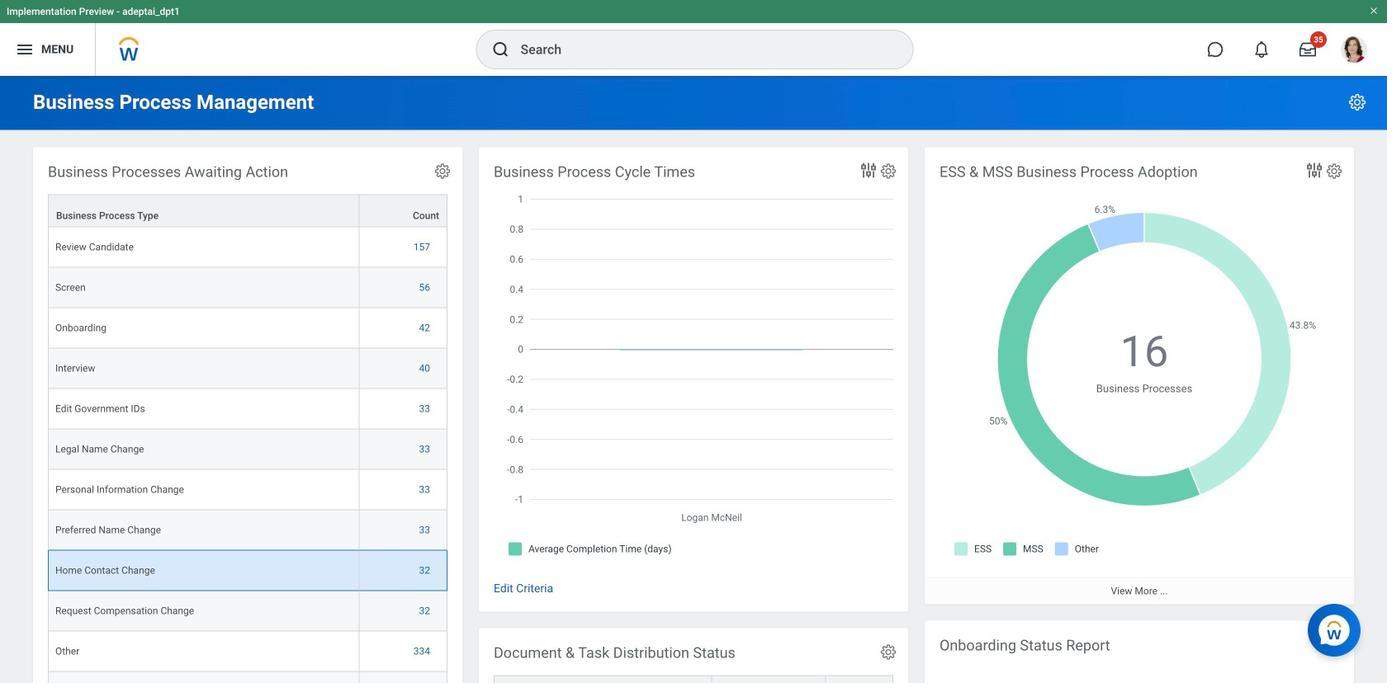 Task type: locate. For each thing, give the bounding box(es) containing it.
search image
[[491, 40, 511, 59]]

home contact change element
[[55, 562, 155, 577]]

configure business processes awaiting action image
[[434, 162, 452, 180]]

ess & mss business process adoption element
[[925, 147, 1355, 605]]

review candidate element
[[55, 238, 134, 253]]

cell
[[48, 673, 360, 684], [360, 673, 448, 684]]

inbox large image
[[1300, 41, 1317, 58]]

row
[[48, 195, 448, 228], [48, 228, 448, 268], [48, 268, 448, 309], [48, 309, 448, 349], [48, 349, 448, 390], [48, 390, 448, 430], [48, 430, 448, 471], [48, 471, 448, 511], [48, 511, 448, 551], [48, 551, 448, 592], [48, 592, 448, 632], [48, 632, 448, 673], [48, 673, 448, 684], [494, 676, 894, 684]]

Search Workday  search field
[[521, 31, 879, 68]]

main content
[[0, 76, 1388, 684]]

banner
[[0, 0, 1388, 76]]

notifications large image
[[1254, 41, 1270, 58]]

configure this page image
[[1348, 93, 1368, 112]]

justify image
[[15, 40, 35, 59]]

preferred name change element
[[55, 522, 161, 537]]



Task type: vqa. For each thing, say whether or not it's contained in the screenshot.
Team link
no



Task type: describe. For each thing, give the bounding box(es) containing it.
configure and view chart data image
[[859, 161, 879, 180]]

document & task distribution status element
[[479, 629, 909, 684]]

onboarding element
[[55, 319, 107, 334]]

screen element
[[55, 279, 86, 294]]

close environment banner image
[[1370, 6, 1379, 16]]

interview element
[[55, 360, 95, 375]]

configure document & task distribution status image
[[880, 644, 898, 662]]

legal name change element
[[55, 441, 144, 456]]

request compensation change element
[[55, 603, 194, 618]]

other element
[[55, 643, 79, 658]]

2 cell from the left
[[360, 673, 448, 684]]

business processes awaiting action element
[[33, 147, 463, 684]]

business process cycle times element
[[479, 147, 909, 613]]

configure business process cycle times image
[[880, 162, 898, 180]]

1 cell from the left
[[48, 673, 360, 684]]

edit government ids element
[[55, 400, 145, 415]]

row inside document & task distribution status element
[[494, 676, 894, 684]]

profile logan mcneil image
[[1341, 36, 1368, 66]]

personal information change element
[[55, 481, 184, 496]]



